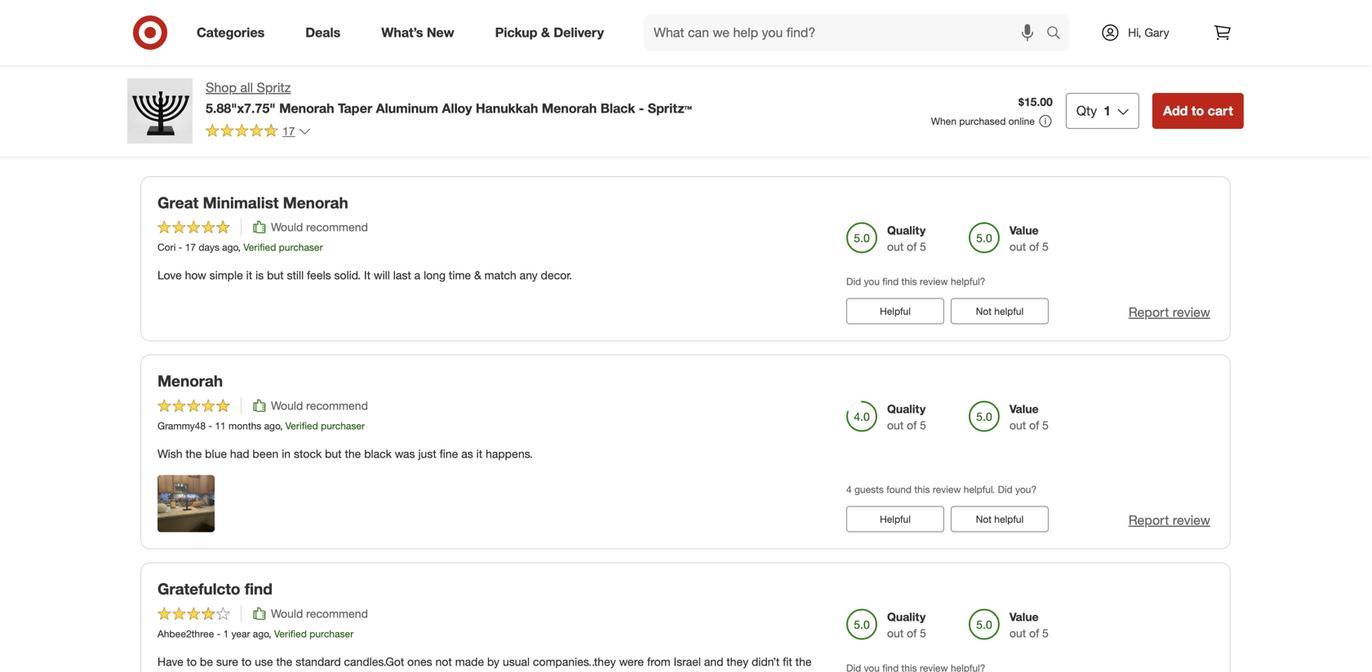 Task type: vqa. For each thing, say whether or not it's contained in the screenshot.
set
no



Task type: locate. For each thing, give the bounding box(es) containing it.
2 quality from the top
[[888, 402, 926, 416]]

time
[[449, 268, 471, 283]]

verified up stock
[[286, 420, 318, 432]]

1 vertical spatial and
[[277, 672, 297, 673]]

and left nice
[[277, 672, 297, 673]]

not down helpful?
[[976, 306, 992, 318]]

1 vertical spatial report review
[[1129, 513, 1211, 529]]

0 horizontal spatial find
[[245, 580, 273, 599]]

any
[[520, 268, 538, 283]]

search
[[1039, 26, 1079, 42]]

the left blue on the bottom
[[186, 447, 202, 461]]

black
[[601, 100, 636, 116]]

0 vertical spatial not
[[976, 306, 992, 318]]

a right the 'last'
[[415, 268, 421, 283]]

2 horizontal spatial ,
[[280, 420, 283, 432]]

1 vertical spatial value out of 5
[[1010, 402, 1049, 433]]

1 vertical spatial value
[[1010, 402, 1039, 416]]

companies..they
[[533, 655, 616, 670]]

ago right days
[[222, 241, 238, 254]]

1 horizontal spatial and
[[704, 655, 724, 670]]

by
[[488, 655, 500, 670]]

ahbee2three - 1 year ago , verified purchaser
[[158, 628, 354, 640]]

- right cori
[[179, 241, 182, 254]]

to down "purchases"
[[1192, 103, 1205, 119]]

1 helpful from the top
[[995, 306, 1024, 318]]

3 would from the top
[[271, 607, 303, 621]]

1 vertical spatial this
[[915, 484, 930, 496]]

2 vertical spatial value out of 5
[[1010, 610, 1049, 641]]

cori - 17 days ago , verified purchaser
[[158, 241, 323, 254]]

menorah down the spritz
[[279, 100, 334, 116]]

helpful
[[995, 306, 1024, 318], [995, 514, 1024, 526]]

2 helpful button from the top
[[847, 507, 945, 533]]

1 vertical spatial purchaser
[[321, 420, 365, 432]]

1 vertical spatial helpful
[[995, 514, 1024, 526]]

this right found
[[915, 484, 930, 496]]

2 helpful from the top
[[880, 514, 911, 526]]

report for menorah
[[1129, 513, 1170, 529]]

0 horizontal spatial did
[[847, 276, 862, 288]]

fit
[[783, 655, 793, 670]]

wish the blue had been in stock but the black was just fine as it happens.
[[158, 447, 533, 461]]

2 vertical spatial quality out of 5
[[888, 610, 927, 641]]

review
[[920, 276, 949, 288], [1173, 305, 1211, 321], [933, 484, 961, 496], [1173, 513, 1211, 529]]

1 helpful from the top
[[880, 306, 911, 318]]

not helpful down helpful?
[[976, 306, 1024, 318]]

1 vertical spatial but
[[325, 447, 342, 461]]

israel
[[674, 655, 701, 670]]

1 horizontal spatial it
[[246, 268, 252, 283]]

2 vertical spatial purchaser
[[310, 628, 354, 640]]

helpful
[[880, 306, 911, 318], [880, 514, 911, 526]]

looking
[[324, 672, 361, 673]]

a down sure
[[233, 672, 239, 673]]

17 left days
[[185, 241, 196, 254]]

0 vertical spatial quality out of 5
[[888, 223, 927, 254]]

4
[[847, 484, 852, 496]]

purchaser up wish the blue had been in stock but the black was just fine as it happens.
[[321, 420, 365, 432]]

with photos
[[1123, 59, 1194, 75]]

1 vertical spatial report
[[1129, 513, 1170, 529]]

1 would recommend from the top
[[271, 220, 368, 234]]

- left '11' in the bottom left of the page
[[208, 420, 212, 432]]

and left the they at the bottom of the page
[[704, 655, 724, 670]]

value
[[1010, 223, 1039, 238], [1010, 402, 1039, 416], [1010, 610, 1039, 625]]

recommend up wish the blue had been in stock but the black was just fine as it happens.
[[306, 399, 368, 413]]

to for have
[[187, 655, 197, 670]]

0 vertical spatial not helpful button
[[951, 299, 1049, 325]]

1 vertical spatial did
[[998, 484, 1013, 496]]

3 value out of 5 from the top
[[1010, 610, 1049, 641]]

not helpful button down helpful?
[[951, 299, 1049, 325]]

wish
[[158, 447, 183, 461]]

1 not helpful button from the top
[[951, 299, 1049, 325]]

- for gratefulcto find
[[217, 628, 221, 640]]

this for great minimalist menorah
[[902, 276, 918, 288]]

0 vertical spatial would
[[271, 220, 303, 234]]

1 horizontal spatial ,
[[269, 628, 272, 640]]

0 vertical spatial not helpful
[[976, 306, 1024, 318]]

hanukkah
[[476, 100, 538, 116]]

2 horizontal spatial it
[[477, 447, 483, 461]]

17 down the spritz
[[283, 124, 295, 138]]

alloy
[[442, 100, 472, 116]]

&
[[541, 25, 550, 40], [474, 268, 482, 283]]

will
[[374, 268, 390, 283]]

0 vertical spatial would recommend
[[271, 220, 368, 234]]

0 vertical spatial is
[[256, 268, 264, 283]]

value for minimalist
[[1010, 223, 1039, 238]]

0 vertical spatial helpful button
[[847, 299, 945, 325]]

- inside shop all spritz 5.88"x7.75" menorah taper aluminum alloy hanukkah menorah black - spritz™
[[639, 100, 644, 116]]

1 vertical spatial helpful
[[880, 514, 911, 526]]

- right black
[[639, 100, 644, 116]]

and
[[704, 655, 724, 670], [277, 672, 297, 673]]

2 would recommend from the top
[[271, 399, 368, 413]]

3 quality out of 5 from the top
[[888, 610, 927, 641]]

1 recommend from the top
[[306, 220, 368, 234]]

this right "you"
[[902, 276, 918, 288]]

1 horizontal spatial is
[[256, 268, 264, 283]]

taper
[[338, 100, 372, 116]]

0 vertical spatial helpful
[[880, 306, 911, 318]]

to inside button
[[1192, 103, 1205, 119]]

2 would from the top
[[271, 399, 303, 413]]

would recommend up 'standard'
[[271, 607, 368, 621]]

2 vertical spatial quality
[[888, 610, 926, 625]]

decor.
[[541, 268, 572, 283]]

quality for find
[[888, 610, 926, 625]]

2 vertical spatial ago
[[253, 628, 269, 640]]

0 vertical spatial but
[[267, 268, 284, 283]]

holes
[[158, 672, 185, 673]]

1 would from the top
[[271, 220, 303, 234]]

0 horizontal spatial 1
[[223, 628, 229, 640]]

2 report from the top
[[1129, 513, 1170, 529]]

to up .but
[[187, 655, 197, 670]]

0 horizontal spatial but
[[267, 268, 284, 283]]

-
[[639, 100, 644, 116], [179, 241, 182, 254], [208, 420, 212, 432], [217, 628, 221, 640]]

11
[[215, 420, 226, 432]]

menorah up feels
[[283, 193, 348, 212]]

0 vertical spatial this
[[902, 276, 918, 288]]

0 vertical spatial recommend
[[306, 220, 368, 234]]

minimalist
[[203, 193, 279, 212]]

did left you?
[[998, 484, 1013, 496]]

1 horizontal spatial &
[[541, 25, 550, 40]]

find up ahbee2three - 1 year ago , verified purchaser
[[245, 580, 273, 599]]

1 not helpful from the top
[[976, 306, 1024, 318]]

the
[[186, 447, 202, 461], [345, 447, 361, 461], [276, 655, 293, 670], [796, 655, 812, 670]]

categories link
[[183, 15, 285, 51]]

0 vertical spatial ago
[[222, 241, 238, 254]]

ago for great minimalist menorah
[[222, 241, 238, 254]]

0 vertical spatial report
[[1129, 305, 1170, 321]]

sturdy
[[242, 672, 274, 673]]

2 horizontal spatial to
[[1192, 103, 1205, 119]]

helpful down did you find this review helpful?
[[880, 306, 911, 318]]

is
[[256, 268, 264, 283], [222, 672, 230, 673]]

verified
[[1123, 81, 1167, 97], [244, 241, 276, 254], [286, 420, 318, 432], [274, 628, 307, 640]]

find right "you"
[[883, 276, 899, 288]]

& right pickup
[[541, 25, 550, 40]]

1 value from the top
[[1010, 223, 1039, 238]]

pickup & delivery link
[[481, 15, 625, 51]]

gratefulcto find
[[158, 580, 273, 599]]

report review
[[1129, 305, 1211, 321], [1129, 513, 1211, 529]]

0 horizontal spatial to
[[187, 655, 197, 670]]

not helpful
[[976, 306, 1024, 318], [976, 514, 1024, 526]]

purchaser up 'standard'
[[310, 628, 354, 640]]

qty
[[1077, 103, 1098, 119]]

ago
[[222, 241, 238, 254], [264, 420, 280, 432], [253, 628, 269, 640]]

it right simple
[[246, 268, 252, 283]]

0 vertical spatial ,
[[238, 241, 241, 254]]

0 vertical spatial value out of 5
[[1010, 223, 1049, 254]]

not for menorah
[[976, 514, 992, 526]]

1 not from the top
[[976, 306, 992, 318]]

2 vertical spatial ,
[[269, 628, 272, 640]]

menorah left black
[[542, 100, 597, 116]]

1 value out of 5 from the top
[[1010, 223, 1049, 254]]

verified down great minimalist menorah
[[244, 241, 276, 254]]

purchaser for great minimalist menorah
[[279, 241, 323, 254]]

would recommend up stock
[[271, 399, 368, 413]]

2 report review button from the top
[[1129, 512, 1211, 530]]

17 link
[[206, 123, 312, 142]]

& right time
[[474, 268, 482, 283]]

, up the use
[[269, 628, 272, 640]]

ago right the year
[[253, 628, 269, 640]]

2 helpful from the top
[[995, 514, 1024, 526]]

the right fit
[[796, 655, 812, 670]]

2 vertical spatial would recommend
[[271, 607, 368, 621]]

would up ahbee2three - 1 year ago , verified purchaser
[[271, 607, 303, 621]]

verified for gratefulcto find
[[274, 628, 307, 640]]

report review button
[[1129, 304, 1211, 322], [1129, 512, 1211, 530]]

0 vertical spatial helpful
[[995, 306, 1024, 318]]

0 vertical spatial 1
[[1104, 103, 1111, 119]]

report for great minimalist menorah
[[1129, 305, 1170, 321]]

1 vertical spatial ago
[[264, 420, 280, 432]]

1 vertical spatial helpful button
[[847, 507, 945, 533]]

2 report review from the top
[[1129, 513, 1211, 529]]

of
[[907, 240, 917, 254], [1030, 240, 1040, 254], [907, 418, 917, 433], [1030, 418, 1040, 433], [907, 627, 917, 641], [1030, 627, 1040, 641]]

2 vertical spatial it
[[212, 672, 218, 673]]

1 vertical spatial quality
[[888, 402, 926, 416]]

0 horizontal spatial 17
[[185, 241, 196, 254]]

not down helpful.
[[976, 514, 992, 526]]

helpful down found
[[880, 514, 911, 526]]

1 vertical spatial report review button
[[1129, 512, 1211, 530]]

1 vertical spatial recommend
[[306, 399, 368, 413]]

0 horizontal spatial &
[[474, 268, 482, 283]]

1 quality from the top
[[888, 223, 926, 238]]

it right as
[[477, 447, 483, 461]]

0 vertical spatial report review button
[[1129, 304, 1211, 322]]

1 vertical spatial not
[[976, 514, 992, 526]]

is down sure
[[222, 672, 230, 673]]

0 horizontal spatial is
[[222, 672, 230, 673]]

is right simple
[[256, 268, 264, 283]]

did left "you"
[[847, 276, 862, 288]]

not
[[976, 306, 992, 318], [976, 514, 992, 526]]

3 would recommend from the top
[[271, 607, 368, 621]]

1 right qty
[[1104, 103, 1111, 119]]

1 left the year
[[223, 628, 229, 640]]

value out of 5 for minimalist
[[1010, 223, 1049, 254]]

to
[[1192, 103, 1205, 119], [187, 655, 197, 670], [242, 655, 252, 670]]

as
[[462, 447, 473, 461]]

fine
[[440, 447, 458, 461]]

1
[[1104, 103, 1111, 119], [223, 628, 229, 640]]

0 vertical spatial &
[[541, 25, 550, 40]]

all
[[240, 80, 253, 96]]

1 vertical spatial not helpful
[[976, 514, 1024, 526]]

but right stock
[[325, 447, 342, 461]]

not helpful down helpful.
[[976, 514, 1024, 526]]

would recommend up feels
[[271, 220, 368, 234]]

1 vertical spatial would
[[271, 399, 303, 413]]

0 vertical spatial report review
[[1129, 305, 1211, 321]]

2 not helpful from the top
[[976, 514, 1024, 526]]

it
[[246, 268, 252, 283], [477, 447, 483, 461], [212, 672, 218, 673]]

1 report review button from the top
[[1129, 304, 1211, 322]]

menorah up grammy48
[[158, 372, 223, 391]]

would down great minimalist menorah
[[271, 220, 303, 234]]

, right days
[[238, 241, 241, 254]]

0 vertical spatial it
[[246, 268, 252, 283]]

not helpful button down helpful.
[[951, 507, 1049, 533]]

to up sturdy
[[242, 655, 252, 670]]

0 horizontal spatial a
[[233, 672, 239, 673]]

report
[[1129, 305, 1170, 321], [1129, 513, 1170, 529]]

recommend up 'standard'
[[306, 607, 368, 621]]

verified purchases
[[1123, 81, 1231, 97]]

helpful for great minimalist menorah
[[880, 306, 911, 318]]

2 vertical spatial would
[[271, 607, 303, 621]]

1 vertical spatial ,
[[280, 420, 283, 432]]

helpful button down found
[[847, 507, 945, 533]]

1 vertical spatial it
[[477, 447, 483, 461]]

were
[[619, 655, 644, 670]]

2 recommend from the top
[[306, 399, 368, 413]]

purchased
[[960, 115, 1006, 127]]

not helpful button for great minimalist menorah
[[951, 299, 1049, 325]]

verified down with
[[1123, 81, 1167, 97]]

1 horizontal spatial but
[[325, 447, 342, 461]]

usual
[[503, 655, 530, 670]]

2 vertical spatial recommend
[[306, 607, 368, 621]]

not helpful button
[[951, 299, 1049, 325], [951, 507, 1049, 533]]

is inside have to be sure to use the standard candles.got ones not made by usual companies..they were from israel and they didn't fit the holes .but it is a sturdy and nice looking menorah
[[222, 672, 230, 673]]

days
[[199, 241, 220, 254]]

recommend for gratefulcto find
[[306, 607, 368, 621]]

love
[[158, 268, 182, 283]]

deals link
[[292, 15, 361, 51]]

0 vertical spatial a
[[415, 268, 421, 283]]

0 vertical spatial quality
[[888, 223, 926, 238]]

in
[[282, 447, 291, 461]]

2 quality out of 5 from the top
[[888, 402, 927, 433]]

1 report review from the top
[[1129, 305, 1211, 321]]

out
[[888, 240, 904, 254], [1010, 240, 1027, 254], [888, 418, 904, 433], [1010, 418, 1027, 433], [888, 627, 904, 641], [1010, 627, 1027, 641]]

3 recommend from the top
[[306, 607, 368, 621]]

great minimalist menorah
[[158, 193, 348, 212]]

0 horizontal spatial it
[[212, 672, 218, 673]]

0 vertical spatial purchaser
[[279, 241, 323, 254]]

this
[[902, 276, 918, 288], [915, 484, 930, 496]]

report review button for menorah
[[1129, 512, 1211, 530]]

helpful for menorah
[[995, 514, 1024, 526]]

1 report from the top
[[1129, 305, 1170, 321]]

1 quality out of 5 from the top
[[888, 223, 927, 254]]

1 helpful button from the top
[[847, 299, 945, 325]]

0 horizontal spatial ,
[[238, 241, 241, 254]]

helpful button down did you find this review helpful?
[[847, 299, 945, 325]]

pickup
[[495, 25, 538, 40]]

would for great minimalist menorah
[[271, 220, 303, 234]]

3 value from the top
[[1010, 610, 1039, 625]]

1 vertical spatial is
[[222, 672, 230, 673]]

1 vertical spatial find
[[245, 580, 273, 599]]

2 vertical spatial value
[[1010, 610, 1039, 625]]

, for menorah
[[280, 420, 283, 432]]

- left the year
[[217, 628, 221, 640]]

1 vertical spatial a
[[233, 672, 239, 673]]

to for add
[[1192, 103, 1205, 119]]

it down be
[[212, 672, 218, 673]]

1 vertical spatial would recommend
[[271, 399, 368, 413]]

0 vertical spatial value
[[1010, 223, 1039, 238]]

verified up 'standard'
[[274, 628, 307, 640]]

ago right months
[[264, 420, 280, 432]]

1 vertical spatial 1
[[223, 628, 229, 640]]

search button
[[1039, 15, 1079, 54]]

purchaser up the still at the top left of page
[[279, 241, 323, 254]]

1 vertical spatial quality out of 5
[[888, 402, 927, 433]]

0 vertical spatial find
[[883, 276, 899, 288]]

pickup & delivery
[[495, 25, 604, 40]]

shop all spritz 5.88"x7.75" menorah taper aluminum alloy hanukkah menorah black - spritz™
[[206, 80, 692, 116]]

spritz
[[257, 80, 291, 96]]

1 vertical spatial not helpful button
[[951, 507, 1049, 533]]

but left the still at the top left of page
[[267, 268, 284, 283]]

, up "in"
[[280, 420, 283, 432]]

0 vertical spatial 17
[[283, 124, 295, 138]]

1 horizontal spatial find
[[883, 276, 899, 288]]

value for find
[[1010, 610, 1039, 625]]

recommend up solid. on the left top
[[306, 220, 368, 234]]

2 not helpful button from the top
[[951, 507, 1049, 533]]

3 quality from the top
[[888, 610, 926, 625]]

2 not from the top
[[976, 514, 992, 526]]

would up grammy48 - 11 months ago , verified purchaser
[[271, 399, 303, 413]]

purchases
[[1171, 81, 1231, 97]]



Task type: describe. For each thing, give the bounding box(es) containing it.
With photos checkbox
[[1100, 59, 1117, 76]]

when purchased online
[[932, 115, 1035, 127]]

last
[[393, 268, 411, 283]]

this for menorah
[[915, 484, 930, 496]]

would recommend for menorah
[[271, 399, 368, 413]]

quality for minimalist
[[888, 223, 926, 238]]

add to cart
[[1164, 103, 1234, 119]]

from
[[647, 655, 671, 670]]

be
[[200, 655, 213, 670]]

menorah
[[365, 672, 410, 673]]

report review for great minimalist menorah
[[1129, 305, 1211, 321]]

delivery
[[554, 25, 604, 40]]

stock
[[294, 447, 322, 461]]

quality out of 5 for minimalist
[[888, 223, 927, 254]]

recommend for great minimalist menorah
[[306, 220, 368, 234]]

1 horizontal spatial 17
[[283, 124, 295, 138]]

it
[[364, 268, 371, 283]]

black
[[364, 447, 392, 461]]

you
[[864, 276, 880, 288]]

when
[[932, 115, 957, 127]]

- for great minimalist menorah
[[179, 241, 182, 254]]

nice
[[300, 672, 321, 673]]

1 horizontal spatial did
[[998, 484, 1013, 496]]

have to be sure to use the standard candles.got ones not made by usual companies..they were from israel and they didn't fit the holes .but it is a sturdy and nice looking menorah
[[158, 655, 812, 673]]

value out of 5 for find
[[1010, 610, 1049, 641]]

0 vertical spatial did
[[847, 276, 862, 288]]

not for great minimalist menorah
[[976, 306, 992, 318]]

the left black
[[345, 447, 361, 461]]

standard
[[296, 655, 341, 670]]

grammy48 - 11 months ago , verified purchaser
[[158, 420, 365, 432]]

, for gratefulcto find
[[269, 628, 272, 640]]

qty 1
[[1077, 103, 1111, 119]]

helpful button for menorah
[[847, 507, 945, 533]]

not helpful button for menorah
[[951, 507, 1049, 533]]

$15.00
[[1019, 95, 1053, 109]]

photos
[[1153, 59, 1194, 75]]

hi, gary
[[1129, 25, 1170, 40]]

What can we help you find? suggestions appear below search field
[[644, 15, 1051, 51]]

it inside have to be sure to use the standard candles.got ones not made by usual companies..they were from israel and they didn't fit the holes .but it is a sturdy and nice looking menorah
[[212, 672, 218, 673]]

1 vertical spatial &
[[474, 268, 482, 283]]

1 horizontal spatial to
[[242, 655, 252, 670]]

hi,
[[1129, 25, 1142, 40]]

image of 5.88"x7.75" menorah taper aluminum alloy hanukkah menorah black - spritz™ image
[[127, 78, 193, 144]]

Verified purchases checkbox
[[1100, 81, 1117, 98]]

helpful for great minimalist menorah
[[995, 306, 1024, 318]]

- for menorah
[[208, 420, 212, 432]]

.but
[[188, 672, 209, 673]]

would for menorah
[[271, 399, 303, 413]]

simple
[[210, 268, 243, 283]]

a inside have to be sure to use the standard candles.got ones not made by usual companies..they were from israel and they didn't fit the holes .but it is a sturdy and nice looking menorah
[[233, 672, 239, 673]]

use
[[255, 655, 273, 670]]

would for gratefulcto find
[[271, 607, 303, 621]]

with
[[1123, 59, 1149, 75]]

just
[[418, 447, 437, 461]]

shop
[[206, 80, 237, 96]]

5.88"x7.75"
[[206, 100, 276, 116]]

what's new link
[[368, 15, 475, 51]]

add to cart button
[[1153, 93, 1244, 129]]

recommend for menorah
[[306, 399, 368, 413]]

grammy48
[[158, 420, 206, 432]]

verified for menorah
[[286, 420, 318, 432]]

spritz™
[[648, 100, 692, 116]]

helpful.
[[964, 484, 996, 496]]

would recommend for great minimalist menorah
[[271, 220, 368, 234]]

purchaser for menorah
[[321, 420, 365, 432]]

had
[[230, 447, 249, 461]]

helpful for menorah
[[880, 514, 911, 526]]

verified for great minimalist menorah
[[244, 241, 276, 254]]

ago for menorah
[[264, 420, 280, 432]]

1 vertical spatial 17
[[185, 241, 196, 254]]

you?
[[1016, 484, 1037, 496]]

love how simple it is but still feels solid. it will last a long time & match any decor.
[[158, 268, 572, 283]]

not helpful for menorah
[[976, 514, 1024, 526]]

solid.
[[334, 268, 361, 283]]

purchaser for gratefulcto find
[[310, 628, 354, 640]]

online
[[1009, 115, 1035, 127]]

add
[[1164, 103, 1189, 119]]

0 horizontal spatial and
[[277, 672, 297, 673]]

quality out of 5 for find
[[888, 610, 927, 641]]

found
[[887, 484, 912, 496]]

cori
[[158, 241, 176, 254]]

1 horizontal spatial 1
[[1104, 103, 1111, 119]]

months
[[229, 420, 262, 432]]

0 vertical spatial and
[[704, 655, 724, 670]]

helpful button for great minimalist menorah
[[847, 299, 945, 325]]

feels
[[307, 268, 331, 283]]

did you find this review helpful?
[[847, 276, 986, 288]]

1 horizontal spatial a
[[415, 268, 421, 283]]

2 value out of 5 from the top
[[1010, 402, 1049, 433]]

candles.got
[[344, 655, 404, 670]]

ago for gratefulcto find
[[253, 628, 269, 640]]

didn't
[[752, 655, 780, 670]]

the right the use
[[276, 655, 293, 670]]

ahbee2three
[[158, 628, 214, 640]]

aluminum
[[376, 100, 439, 116]]

helpful?
[[951, 276, 986, 288]]

, for great minimalist menorah
[[238, 241, 241, 254]]

4 guests found this review helpful. did you?
[[847, 484, 1037, 496]]

report review button for great minimalist menorah
[[1129, 304, 1211, 322]]

how
[[185, 268, 206, 283]]

they
[[727, 655, 749, 670]]

sure
[[216, 655, 238, 670]]

deals
[[306, 25, 341, 40]]

cart
[[1208, 103, 1234, 119]]

guests
[[855, 484, 884, 496]]

year
[[232, 628, 250, 640]]

ones
[[408, 655, 433, 670]]

still
[[287, 268, 304, 283]]

not helpful for great minimalist menorah
[[976, 306, 1024, 318]]

2 value from the top
[[1010, 402, 1039, 416]]

happens.
[[486, 447, 533, 461]]

guest review image 1 of 1, zoom in image
[[158, 476, 215, 533]]

what's
[[382, 25, 423, 40]]

made
[[455, 655, 484, 670]]

match
[[485, 268, 517, 283]]

was
[[395, 447, 415, 461]]

categories
[[197, 25, 265, 40]]

report review for menorah
[[1129, 513, 1211, 529]]

have
[[158, 655, 184, 670]]

would recommend for gratefulcto find
[[271, 607, 368, 621]]



